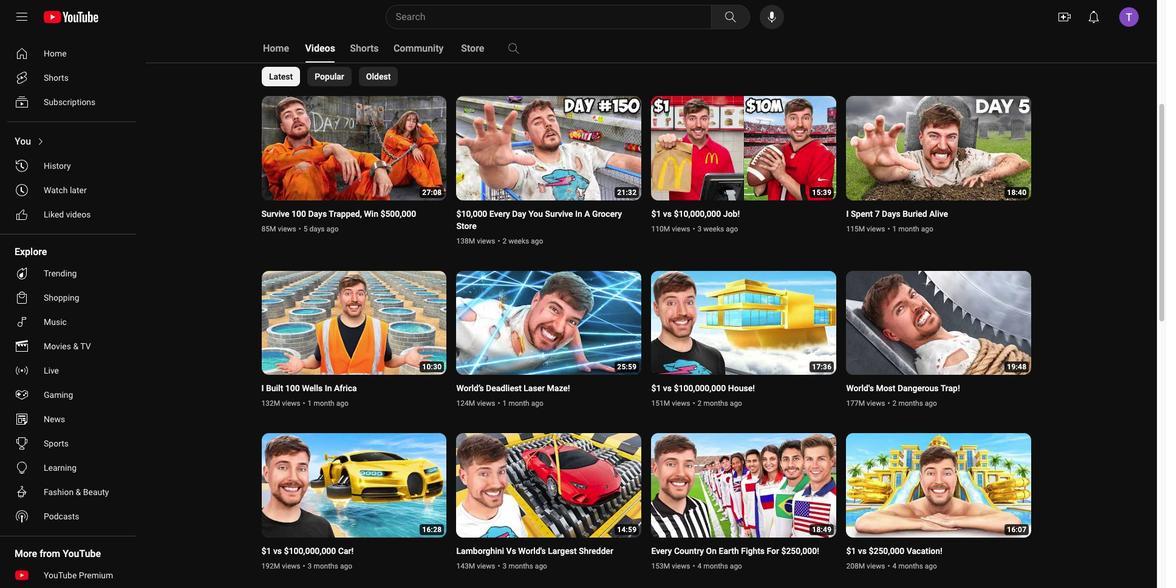 Task type: describe. For each thing, give the bounding box(es) containing it.
110m views
[[651, 224, 690, 233]]

popular
[[314, 72, 344, 81]]

21:32 link
[[456, 96, 642, 201]]

208m
[[846, 562, 865, 570]]

trapped,
[[329, 209, 362, 218]]

i built 100 wells in africa by mrbeast 132,427,862 views 1 month ago 10 minutes, 30 seconds element
[[262, 382, 357, 394]]

in inside '$10,000 every day you survive in a grocery store'
[[575, 209, 582, 218]]

$1 for $1 vs $100,000,000 house!
[[651, 383, 661, 393]]

fashion
[[44, 487, 74, 497]]

for
[[767, 546, 779, 556]]

115m
[[846, 224, 865, 233]]

africa
[[334, 383, 357, 393]]

100 inside survive 100 days trapped, win $500,000 by mrbeast 85,705,255 views 5 days ago 27 minutes element
[[292, 209, 306, 218]]

oldest
[[366, 72, 390, 81]]

spent
[[851, 209, 873, 218]]

2 for day
[[503, 237, 507, 245]]

ago for job!
[[726, 224, 738, 233]]

177m views
[[846, 399, 885, 408]]

18:40 link
[[846, 96, 1032, 201]]

subscribe button
[[373, 2, 431, 24]]

0 vertical spatial store
[[461, 43, 484, 54]]

3 months ago for $100,000,000
[[308, 562, 352, 570]]

$10,000,000
[[674, 209, 721, 218]]

1 vertical spatial youtube
[[44, 570, 77, 580]]

vs for $1 vs $250,000 vacation!
[[858, 546, 867, 556]]

on
[[706, 546, 717, 556]]

16:07
[[1007, 525, 1027, 534]]

explore
[[15, 246, 47, 258]]

$1 for $1 vs $250,000 vacation!
[[846, 546, 856, 556]]

world's deadliest laser maze! link
[[456, 382, 570, 394]]

views for survive 100 days trapped, win $500,000
[[278, 224, 296, 233]]

$10,000
[[456, 209, 487, 218]]

latest
[[269, 72, 293, 81]]

15 minutes, 39 seconds element
[[812, 188, 832, 197]]

every country on earth fights for $250,000!
[[651, 546, 819, 556]]

ago for trapped,
[[327, 224, 339, 233]]

16:07 link
[[846, 433, 1032, 539]]

days
[[309, 224, 325, 233]]

Subscribe text field
[[383, 8, 421, 18]]

3 months ago for world's
[[503, 562, 547, 570]]

trap!
[[941, 383, 960, 393]]

watch later
[[44, 185, 87, 195]]

2 for $100,000,000
[[698, 399, 702, 408]]

18:49 link
[[651, 433, 837, 539]]

win
[[364, 209, 378, 218]]

100 inside i built 100 wells in africa by mrbeast 132,427,862 views 1 month ago 10 minutes, 30 seconds element
[[285, 383, 300, 393]]

vs for $1 vs $100,000,000 car!
[[273, 546, 282, 556]]

ago for days
[[921, 224, 933, 233]]

85m
[[262, 224, 276, 233]]

months for car!
[[314, 562, 338, 570]]

views for i built 100 wells in africa
[[282, 399, 300, 408]]

survive 100 days trapped, win $500,000 by mrbeast 85,705,255 views 5 days ago 27 minutes element
[[262, 207, 416, 220]]

$10,000 every day you survive in a grocery store by mrbeast 138,148,242 views 2 weeks ago 21 minutes element
[[456, 207, 627, 232]]

job!
[[723, 209, 740, 218]]

i spent 7 days buried alive link
[[846, 207, 948, 220]]

19 minutes, 48 seconds element
[[1007, 363, 1027, 371]]

17:36
[[812, 363, 832, 371]]

115m views
[[846, 224, 885, 233]]

1 horizontal spatial month
[[509, 399, 530, 408]]

27:08 link
[[262, 96, 447, 201]]

153m views
[[651, 562, 690, 570]]

138m
[[456, 237, 475, 245]]

movies
[[44, 341, 71, 351]]

151m
[[651, 399, 670, 408]]

ago for vacation!
[[925, 562, 937, 570]]

i spent 7 days buried alive by mrbeast 115,693,669 views 1 month ago 18 minutes element
[[846, 207, 948, 220]]

18 minutes, 49 seconds element
[[812, 525, 832, 534]]

25:59
[[617, 363, 637, 371]]

dangerous
[[898, 383, 939, 393]]

fashion & beauty
[[44, 487, 109, 497]]

7
[[875, 209, 880, 218]]

subscribe
[[383, 8, 421, 18]]

1 month ago for buried
[[893, 224, 933, 233]]

$1 for $1 vs $10,000,000 job!
[[651, 209, 661, 218]]

vs for $1 vs $10,000,000 job!
[[663, 209, 672, 218]]

2 for dangerous
[[893, 399, 897, 408]]

lamborghini
[[456, 546, 504, 556]]

country
[[674, 546, 704, 556]]

$250,000!
[[781, 546, 819, 556]]

world's most dangerous trap! by mrbeast 177,831,113 views 2 months ago 19 minutes element
[[846, 382, 960, 394]]

views for every country on earth fights for $250,000!
[[672, 562, 690, 570]]

vs
[[506, 546, 516, 556]]

1 for in
[[308, 399, 312, 408]]

2 weeks ago
[[503, 237, 543, 245]]

gaming
[[44, 390, 73, 400]]

1 days from the left
[[308, 209, 327, 218]]

10:30
[[422, 363, 442, 371]]

avatar image image
[[1120, 7, 1139, 27]]

110m
[[651, 224, 670, 233]]

$1 vs $250,000 vacation!
[[846, 546, 943, 556]]

survive 100 days trapped, win $500,000 link
[[262, 207, 416, 220]]

& for beauty
[[76, 487, 81, 497]]

$1 vs $10,000,000 job!
[[651, 209, 740, 218]]

tab list containing home
[[262, 34, 615, 63]]

16:28
[[422, 525, 442, 534]]

4 months ago for earth
[[698, 562, 742, 570]]

grocery
[[592, 209, 622, 218]]

survive inside '$10,000 every day you survive in a grocery store'
[[545, 209, 573, 218]]

community
[[394, 43, 444, 54]]

2 days from the left
[[882, 209, 901, 218]]

shopping
[[44, 293, 79, 303]]

i built 100 wells in africa link
[[262, 382, 357, 394]]

youtube premium
[[44, 570, 113, 580]]

a
[[585, 209, 590, 218]]

world's most dangerous trap!
[[846, 383, 960, 393]]

21 minutes, 32 seconds element
[[617, 188, 637, 197]]

car!
[[338, 546, 354, 556]]

5 days ago
[[304, 224, 339, 233]]

alive
[[930, 209, 948, 218]]

vs for $1 vs $100,000,000 house!
[[663, 383, 672, 393]]

ago for largest
[[535, 562, 547, 570]]

18:49
[[812, 525, 832, 534]]

world's deadliest laser maze!
[[456, 383, 570, 393]]

deadliest
[[486, 383, 522, 393]]

later
[[70, 185, 87, 195]]

19:48 link
[[846, 271, 1032, 376]]

$100,000,000 for car!
[[284, 546, 336, 556]]

videos
[[66, 210, 91, 219]]

192m views
[[262, 562, 300, 570]]

buried
[[903, 209, 927, 218]]

21:32
[[617, 188, 637, 197]]

$100,000,000 for house!
[[674, 383, 726, 393]]

177m
[[846, 399, 865, 408]]

views for $1 vs $250,000 vacation!
[[867, 562, 885, 570]]

14:59 link
[[456, 433, 642, 539]]

151m views
[[651, 399, 690, 408]]

music
[[44, 317, 67, 327]]

sports
[[44, 439, 69, 448]]

weeks for day
[[509, 237, 529, 245]]

1 month ago for in
[[308, 399, 349, 408]]

views for $1 vs $100,000,000 car!
[[282, 562, 300, 570]]



Task type: locate. For each thing, give the bounding box(es) containing it.
1 horizontal spatial survive
[[545, 209, 573, 218]]

ago right days
[[327, 224, 339, 233]]

world's most dangerous trap! link
[[846, 382, 960, 394]]

0 horizontal spatial 1
[[308, 399, 312, 408]]

home link
[[7, 41, 131, 66], [7, 41, 131, 66]]

survive 100 days trapped, win $500,000
[[262, 209, 416, 218]]

ago for maze!
[[531, 399, 544, 408]]

1 horizontal spatial weeks
[[704, 224, 724, 233]]

Search text field
[[396, 9, 709, 25]]

& for tv
[[73, 341, 78, 351]]

17:36 link
[[651, 271, 837, 376]]

100
[[292, 209, 306, 218], [285, 383, 300, 393]]

$1 up 110m
[[651, 209, 661, 218]]

tab list down 'videos'
[[262, 67, 398, 86]]

4 months ago
[[698, 562, 742, 570], [893, 562, 937, 570]]

vs up 192m views
[[273, 546, 282, 556]]

132m
[[262, 399, 280, 408]]

1 vertical spatial shorts
[[44, 73, 69, 83]]

0 horizontal spatial $100,000,000
[[284, 546, 336, 556]]

0 vertical spatial &
[[73, 341, 78, 351]]

$1 vs $10,000,000 job! link
[[651, 207, 740, 220]]

vs up 110m views
[[663, 209, 672, 218]]

1 month ago down buried
[[893, 224, 933, 233]]

views right 192m
[[282, 562, 300, 570]]

views for i spent 7 days buried alive
[[867, 224, 885, 233]]

$1 vs $10,000,000 job! by mrbeast 110,516,335 views 3 weeks ago 15 minutes element
[[651, 207, 740, 220]]

ago for you
[[531, 237, 543, 245]]

124m
[[456, 399, 475, 408]]

$1 for $1 vs $100,000,000 car!
[[262, 546, 271, 556]]

watch later link
[[7, 178, 131, 202], [7, 178, 131, 202]]

$100,000,000 up 192m views
[[284, 546, 336, 556]]

4 months ago down on
[[698, 562, 742, 570]]

every country on earth fights for $250,000! link
[[651, 545, 819, 557]]

27 minutes, 8 seconds element
[[422, 188, 442, 197]]

month down the wells
[[314, 399, 335, 408]]

ago for earth
[[730, 562, 742, 570]]

movies & tv link
[[7, 334, 131, 358], [7, 334, 131, 358]]

18:40
[[1007, 188, 1027, 197]]

0 vertical spatial 100
[[292, 209, 306, 218]]

world's up '177m'
[[846, 383, 874, 393]]

132m views
[[262, 399, 300, 408]]

gaming link
[[7, 383, 131, 407], [7, 383, 131, 407]]

3 for $100,000,000
[[308, 562, 312, 570]]

1 horizontal spatial 3 months ago
[[503, 562, 547, 570]]

1 horizontal spatial 4 months ago
[[893, 562, 937, 570]]

i for i built 100 wells in africa
[[262, 383, 264, 393]]

world's deadliest laser maze! by mrbeast 124,427,936 views 1 month ago 25 minutes element
[[456, 382, 570, 394]]

1 horizontal spatial $100,000,000
[[674, 383, 726, 393]]

months down dangerous
[[899, 399, 923, 408]]

more
[[15, 548, 37, 559]]

2 horizontal spatial 1 month ago
[[893, 224, 933, 233]]

day
[[512, 209, 526, 218]]

3 down "$10,000,000"
[[698, 224, 702, 233]]

podcasts
[[44, 511, 79, 521]]

months down vacation!
[[899, 562, 923, 570]]

0 horizontal spatial 2 months ago
[[698, 399, 742, 408]]

months for largest
[[509, 562, 533, 570]]

1 horizontal spatial in
[[575, 209, 582, 218]]

$1 up 151m
[[651, 383, 661, 393]]

ago down laser on the left bottom of page
[[531, 399, 544, 408]]

ago down the 'house!'
[[730, 399, 742, 408]]

$100,000,000 inside "element"
[[284, 546, 336, 556]]

$100,000,000 inside 'element'
[[674, 383, 726, 393]]

4 months ago for vacation!
[[893, 562, 937, 570]]

vs inside 'element'
[[663, 383, 672, 393]]

ago down job!
[[726, 224, 738, 233]]

views right '138m'
[[477, 237, 495, 245]]

5
[[304, 224, 308, 233]]

views right the 85m
[[278, 224, 296, 233]]

2 right 138m views
[[503, 237, 507, 245]]

ago down africa
[[336, 399, 349, 408]]

1 vertical spatial i
[[262, 383, 264, 393]]

learning
[[44, 463, 77, 473]]

months down $1 vs $100,000,000 house!
[[704, 399, 728, 408]]

16 minutes, 28 seconds element
[[422, 525, 442, 534]]

2 survive from the left
[[545, 209, 573, 218]]

views right 132m at the left bottom of page
[[282, 399, 300, 408]]

survive left the a
[[545, 209, 573, 218]]

2 horizontal spatial month
[[899, 224, 919, 233]]

2 down world's most dangerous trap!
[[893, 399, 897, 408]]

weeks down "$10,000,000"
[[704, 224, 724, 233]]

143m
[[456, 562, 475, 570]]

2 horizontal spatial 3
[[698, 224, 702, 233]]

views down country
[[672, 562, 690, 570]]

0 horizontal spatial weeks
[[509, 237, 529, 245]]

0 horizontal spatial 3
[[308, 562, 312, 570]]

you inside '$10,000 every day you survive in a grocery store'
[[529, 209, 543, 218]]

3 for world's
[[503, 562, 507, 570]]

1 4 from the left
[[698, 562, 702, 570]]

home inside tab list
[[263, 43, 289, 54]]

views right 110m
[[672, 224, 690, 233]]

views down lamborghini
[[477, 562, 495, 570]]

shorts up oldest
[[350, 43, 379, 54]]

1 horizontal spatial 2 months ago
[[893, 399, 937, 408]]

1 horizontal spatial shorts
[[350, 43, 379, 54]]

tab list down subscribe text box
[[262, 34, 615, 63]]

4 for on
[[698, 562, 702, 570]]

1 horizontal spatial days
[[882, 209, 901, 218]]

2 tab list from the top
[[262, 67, 398, 86]]

2 down $1 vs $100,000,000 house!
[[698, 399, 702, 408]]

videos
[[305, 43, 335, 54]]

days up days
[[308, 209, 327, 218]]

$100,000,000 up 151m views
[[674, 383, 726, 393]]

3 down vs
[[503, 562, 507, 570]]

25:59 link
[[456, 271, 642, 376]]

$100,000,000
[[674, 383, 726, 393], [284, 546, 336, 556]]

15:39
[[812, 188, 832, 197]]

months for earth
[[704, 562, 728, 570]]

2 horizontal spatial 1
[[893, 224, 897, 233]]

124m views
[[456, 399, 495, 408]]

1 vertical spatial &
[[76, 487, 81, 497]]

1 tab list from the top
[[262, 34, 615, 63]]

tab list containing latest
[[262, 67, 398, 86]]

2 4 from the left
[[893, 562, 897, 570]]

1 down "i built 100 wells in africa"
[[308, 399, 312, 408]]

4 months ago down vacation!
[[893, 562, 937, 570]]

208m views
[[846, 562, 885, 570]]

0 horizontal spatial every
[[489, 209, 510, 218]]

1 down i spent 7 days buried alive
[[893, 224, 897, 233]]

$1 up 192m
[[262, 546, 271, 556]]

192m
[[262, 562, 280, 570]]

3 months ago down car!
[[308, 562, 352, 570]]

ago down dangerous
[[925, 399, 937, 408]]

0 vertical spatial in
[[575, 209, 582, 218]]

months for house!
[[704, 399, 728, 408]]

ago for trap!
[[925, 399, 937, 408]]

home up latest
[[263, 43, 289, 54]]

0 horizontal spatial 1 month ago
[[308, 399, 349, 408]]

views for world's most dangerous trap!
[[867, 399, 885, 408]]

$1 vs $100,000,000 car! by mrbeast 192,531,677 views 3 months ago 16 minutes element
[[262, 545, 354, 557]]

every left day
[[489, 209, 510, 218]]

i left built
[[262, 383, 264, 393]]

0 horizontal spatial 4
[[698, 562, 702, 570]]

2 2 months ago from the left
[[893, 399, 937, 408]]

1 vertical spatial every
[[651, 546, 672, 556]]

0 vertical spatial weeks
[[704, 224, 724, 233]]

3 months ago down 'lamborghini vs world's largest shredder' link
[[503, 562, 547, 570]]

2 months ago
[[698, 399, 742, 408], [893, 399, 937, 408]]

views for world's deadliest laser maze!
[[477, 399, 495, 408]]

ago down vacation!
[[925, 562, 937, 570]]

0 vertical spatial world's
[[846, 383, 874, 393]]

history
[[44, 161, 71, 171]]

every inside '$10,000 every day you survive in a grocery store'
[[489, 209, 510, 218]]

$1 inside "element"
[[262, 546, 271, 556]]

youtube down more from youtube
[[44, 570, 77, 580]]

every
[[489, 209, 510, 218], [651, 546, 672, 556]]

vacation!
[[907, 546, 943, 556]]

youtube up youtube premium
[[63, 548, 101, 559]]

lamborghini vs world's largest shredder link
[[456, 545, 613, 557]]

2 months ago for $100,000,000
[[698, 399, 742, 408]]

3 down $1 vs $100,000,000 car! by mrbeast 192,531,677 views 3 months ago 16 minutes "element"
[[308, 562, 312, 570]]

1 horizontal spatial 1
[[503, 399, 507, 408]]

None search field
[[364, 5, 752, 29]]

weeks down day
[[509, 237, 529, 245]]

1 horizontal spatial home
[[263, 43, 289, 54]]

100 up 5
[[292, 209, 306, 218]]

i left spent
[[846, 209, 849, 218]]

4 down the $1 vs $250,000 vacation!
[[893, 562, 897, 570]]

0 vertical spatial youtube
[[63, 548, 101, 559]]

every up 153m
[[651, 546, 672, 556]]

every inside every country on earth fights for $250,000! by mrbeast 153,178,989 views 4 months ago 18 minutes element
[[651, 546, 672, 556]]

in
[[575, 209, 582, 218], [325, 383, 332, 393]]

0 horizontal spatial 4 months ago
[[698, 562, 742, 570]]

1 vertical spatial 100
[[285, 383, 300, 393]]

$1 vs $100,000,000 house! by mrbeast 151,862,865 views 2 months ago 17 minutes element
[[651, 382, 755, 394]]

views for $1 vs $100,000,000 house!
[[672, 399, 690, 408]]

month for buried
[[899, 224, 919, 233]]

views for $10,000 every day you survive in a grocery store
[[477, 237, 495, 245]]

$1 vs $100,000,000 car!
[[262, 546, 354, 556]]

vs inside "element"
[[273, 546, 282, 556]]

0 horizontal spatial 2
[[503, 237, 507, 245]]

1 horizontal spatial i
[[846, 209, 849, 218]]

2 months ago down $1 vs $100,000,000 house!
[[698, 399, 742, 408]]

live
[[44, 366, 59, 375]]

world's
[[456, 383, 484, 393]]

4
[[698, 562, 702, 570], [893, 562, 897, 570]]

0 vertical spatial every
[[489, 209, 510, 218]]

14 minutes, 59 seconds element
[[617, 525, 637, 534]]

0 vertical spatial you
[[15, 135, 31, 147]]

month down world's deadliest laser maze! by mrbeast 124,427,936 views 1 month ago 25 minutes "element"
[[509, 399, 530, 408]]

0 horizontal spatial in
[[325, 383, 332, 393]]

1 down deadliest
[[503, 399, 507, 408]]

2 3 months ago from the left
[[503, 562, 547, 570]]

2 months ago down dangerous
[[893, 399, 937, 408]]

days
[[308, 209, 327, 218], [882, 209, 901, 218]]

1 2 months ago from the left
[[698, 399, 742, 408]]

1 horizontal spatial world's
[[846, 383, 874, 393]]

0 horizontal spatial days
[[308, 209, 327, 218]]

in right the wells
[[325, 383, 332, 393]]

views right "124m"
[[477, 399, 495, 408]]

views down "$250,000"
[[867, 562, 885, 570]]

100 right built
[[285, 383, 300, 393]]

ago for car!
[[340, 562, 352, 570]]

1 month ago down world's deadliest laser maze! by mrbeast 124,427,936 views 1 month ago 25 minutes "element"
[[503, 399, 544, 408]]

you link
[[7, 129, 131, 154], [7, 129, 131, 154]]

$1 vs $100,000,000 house! link
[[651, 382, 755, 394]]

vs up 151m views
[[663, 383, 672, 393]]

month
[[899, 224, 919, 233], [314, 399, 335, 408], [509, 399, 530, 408]]

maze!
[[547, 383, 570, 393]]

1 horizontal spatial 4
[[893, 562, 897, 570]]

ago for house!
[[730, 399, 742, 408]]

1 vertical spatial you
[[529, 209, 543, 218]]

3 for $10,000,000
[[698, 224, 702, 233]]

shorts link
[[7, 66, 131, 90], [7, 66, 131, 90]]

you
[[15, 135, 31, 147], [529, 209, 543, 218]]

1 horizontal spatial every
[[651, 546, 672, 556]]

0 horizontal spatial home
[[44, 49, 67, 58]]

153m
[[651, 562, 670, 570]]

in left the a
[[575, 209, 582, 218]]

survive inside survive 100 days trapped, win $500,000 by mrbeast 85,705,255 views 5 days ago 27 minutes element
[[262, 209, 290, 218]]

wells
[[302, 383, 323, 393]]

ago down every country on earth fights for $250,000! by mrbeast 153,178,989 views 4 months ago 18 minutes element
[[730, 562, 742, 570]]

home up subscriptions
[[44, 49, 67, 58]]

$10,000 every day you survive in a grocery store
[[456, 209, 622, 231]]

1 vertical spatial world's
[[518, 546, 546, 556]]

ago down 'lamborghini vs world's largest shredder' link
[[535, 562, 547, 570]]

138m views
[[456, 237, 495, 245]]

views for lamborghini vs world's largest shredder
[[477, 562, 495, 570]]

0 horizontal spatial you
[[15, 135, 31, 147]]

1 horizontal spatial you
[[529, 209, 543, 218]]

podcasts link
[[7, 504, 131, 528], [7, 504, 131, 528]]

16 minutes, 7 seconds element
[[1007, 525, 1027, 534]]

1 horizontal spatial 3
[[503, 562, 507, 570]]

$1 inside 'element'
[[651, 383, 661, 393]]

months down $1 vs $100,000,000 car! by mrbeast 192,531,677 views 3 months ago 16 minutes "element"
[[314, 562, 338, 570]]

ago for wells
[[336, 399, 349, 408]]

1 vertical spatial store
[[456, 221, 477, 231]]

youtube
[[63, 548, 101, 559], [44, 570, 77, 580]]

survive
[[262, 209, 290, 218], [545, 209, 573, 218]]

store down $10,000
[[456, 221, 477, 231]]

1 3 months ago from the left
[[308, 562, 352, 570]]

views for $1 vs $10,000,000 job!
[[672, 224, 690, 233]]

1 horizontal spatial 1 month ago
[[503, 399, 544, 408]]

shredder
[[579, 546, 613, 556]]

0 vertical spatial i
[[846, 209, 849, 218]]

0 horizontal spatial shorts
[[44, 73, 69, 83]]

& left tv
[[73, 341, 78, 351]]

month for in
[[314, 399, 335, 408]]

shorts up subscriptions
[[44, 73, 69, 83]]

months down vs
[[509, 562, 533, 570]]

most
[[876, 383, 896, 393]]

vs up 208m views
[[858, 546, 867, 556]]

10 minutes, 30 seconds element
[[422, 363, 442, 371]]

0 vertical spatial shorts
[[350, 43, 379, 54]]

4 down country
[[698, 562, 702, 570]]

$1 vs $250,000 vacation! link
[[846, 545, 943, 557]]

25 minutes, 59 seconds element
[[617, 363, 637, 371]]

sports link
[[7, 431, 131, 456], [7, 431, 131, 456]]

0 vertical spatial $100,000,000
[[674, 383, 726, 393]]

2 months ago for dangerous
[[893, 399, 937, 408]]

laser
[[524, 383, 545, 393]]

2 horizontal spatial 2
[[893, 399, 897, 408]]

$1 vs $250,000 vacation! by mrbeast 208,523,632 views 4 months ago 16 minutes element
[[846, 545, 943, 557]]

learning link
[[7, 456, 131, 480], [7, 456, 131, 480]]

1 for buried
[[893, 224, 897, 233]]

0 horizontal spatial world's
[[518, 546, 546, 556]]

0 horizontal spatial 3 months ago
[[308, 562, 352, 570]]

0 horizontal spatial i
[[262, 383, 264, 393]]

lamborghini vs world's largest shredder by mrbeast 143,659,397 views 3 months ago 14 minutes, 59 seconds element
[[456, 545, 613, 557]]

world's right vs
[[518, 546, 546, 556]]

1 vertical spatial in
[[325, 383, 332, 393]]

months for vacation!
[[899, 562, 923, 570]]

store right community
[[461, 43, 484, 54]]

& left beauty in the bottom of the page
[[76, 487, 81, 497]]

days right 7
[[882, 209, 901, 218]]

$1 up 208m in the right bottom of the page
[[846, 546, 856, 556]]

subscriptions
[[44, 97, 96, 107]]

1 vertical spatial $100,000,000
[[284, 546, 336, 556]]

i for i spent 7 days buried alive
[[846, 209, 849, 218]]

1 4 months ago from the left
[[698, 562, 742, 570]]

views down most
[[867, 399, 885, 408]]

shorts
[[350, 43, 379, 54], [44, 73, 69, 83]]

18 minutes, 40 seconds element
[[1007, 188, 1027, 197]]

weeks for $10,000,000
[[704, 224, 724, 233]]

ago down car!
[[340, 562, 352, 570]]

4 for $250,000
[[893, 562, 897, 570]]

every country on earth fights for $250,000! by mrbeast 153,178,989 views 4 months ago 18 minutes element
[[651, 545, 819, 557]]

16:28 link
[[262, 433, 447, 539]]

ago down alive
[[921, 224, 933, 233]]

store inside '$10,000 every day you survive in a grocery store'
[[456, 221, 477, 231]]

survive up 85m views
[[262, 209, 290, 218]]

watch
[[44, 185, 68, 195]]

i spent 7 days buried alive
[[846, 209, 948, 218]]

0 horizontal spatial survive
[[262, 209, 290, 218]]

world's
[[846, 383, 874, 393], [518, 546, 546, 556]]

0 vertical spatial tab list
[[262, 34, 615, 63]]

0 horizontal spatial month
[[314, 399, 335, 408]]

1 horizontal spatial 2
[[698, 399, 702, 408]]

youtube premium link
[[7, 563, 131, 587], [7, 563, 131, 587]]

2 4 months ago from the left
[[893, 562, 937, 570]]

months for trap!
[[899, 399, 923, 408]]

1 vertical spatial tab list
[[262, 67, 398, 86]]

views right 151m
[[672, 399, 690, 408]]

ago down '$10,000 every day you survive in a grocery store'
[[531, 237, 543, 245]]

1 vertical spatial weeks
[[509, 237, 529, 245]]

1 month ago down the wells
[[308, 399, 349, 408]]

17 minutes, 36 seconds element
[[812, 363, 832, 371]]

3 weeks ago
[[698, 224, 738, 233]]

months down on
[[704, 562, 728, 570]]

1 survive from the left
[[262, 209, 290, 218]]

vs
[[663, 209, 672, 218], [663, 383, 672, 393], [273, 546, 282, 556], [858, 546, 867, 556]]

i built 100 wells in africa
[[262, 383, 357, 393]]

tab list
[[262, 34, 615, 63], [262, 67, 398, 86]]

month down buried
[[899, 224, 919, 233]]

views down 7
[[867, 224, 885, 233]]

house!
[[728, 383, 755, 393]]



Task type: vqa. For each thing, say whether or not it's contained in the screenshot.
2nd 4 months ago from the right
yes



